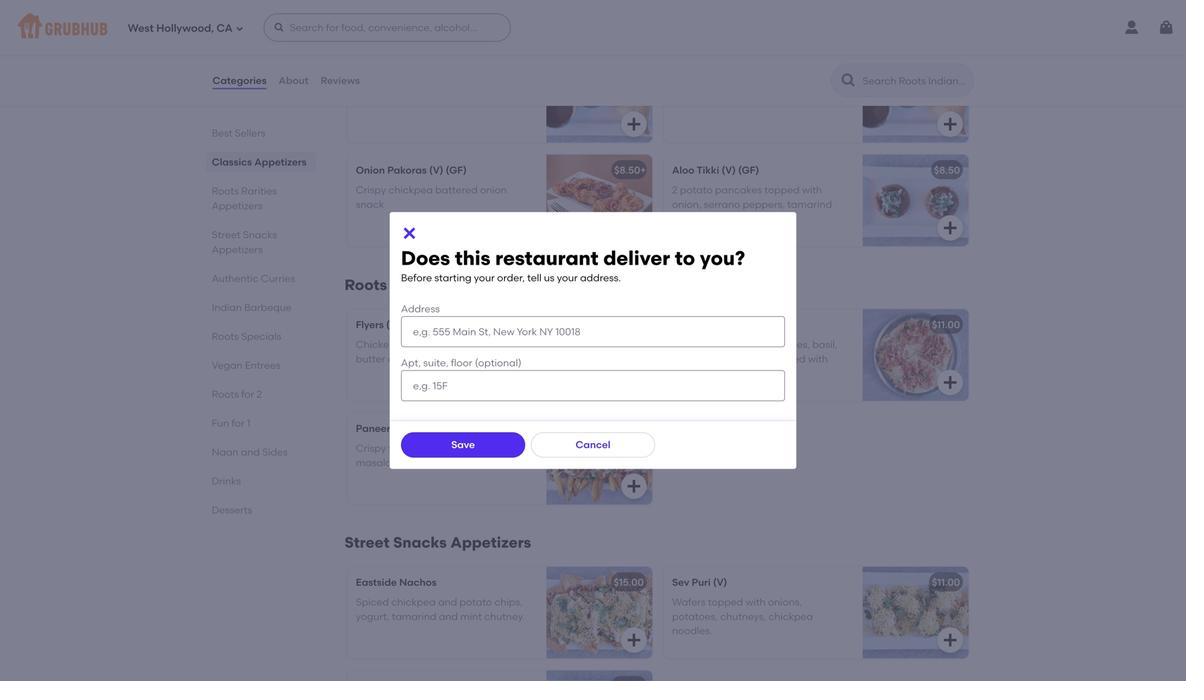 Task type: vqa. For each thing, say whether or not it's contained in the screenshot.
'Swiss'
no



Task type: locate. For each thing, give the bounding box(es) containing it.
naan inside tab
[[212, 447, 239, 459]]

2 up 'cheese'
[[673, 80, 678, 92]]

2 fried from the left
[[753, 80, 775, 92]]

1 goodies from the left
[[461, 80, 499, 92]]

with
[[818, 80, 838, 92], [803, 184, 823, 196], [462, 339, 482, 351], [739, 339, 759, 351], [808, 353, 829, 365], [449, 443, 469, 455], [746, 597, 766, 609]]

(v) up naan topped with tomatoes, basil, hopped, garlic, and finished with olive oil.
[[758, 319, 772, 331]]

0 horizontal spatial roots rarities appetizers
[[212, 185, 277, 212]]

goodies for 2 pieces of deep fried goodies with cheese and spices
[[778, 80, 816, 92]]

onion, down aloo
[[673, 198, 702, 211]]

2 inside 2 pieces of deep fried goodies potatoes and peas.
[[356, 80, 362, 92]]

(gf) up battered
[[446, 164, 467, 176]]

crispy
[[356, 184, 386, 196], [356, 443, 386, 455]]

chutney. inside spiced chickpea and potato chips, yogurt, tamarind and mint chutney.
[[485, 611, 525, 623]]

0 horizontal spatial pieces
[[364, 80, 395, 92]]

2 $11.00 from the top
[[933, 577, 961, 589]]

1 vertical spatial tomatoes,
[[429, 457, 478, 469]]

1 horizontal spatial onion,
[[673, 198, 702, 211]]

fried up peas.
[[437, 80, 459, 92]]

aloo tikki (v) (gf) image
[[863, 155, 969, 246]]

roots up flyers
[[345, 276, 387, 294]]

0 vertical spatial tamarind
[[788, 198, 833, 211]]

1 horizontal spatial snacks
[[393, 534, 447, 552]]

tomatoes, down save
[[429, 457, 478, 469]]

naan for naan bruschetta (v)
[[673, 319, 700, 331]]

1 horizontal spatial (gf)
[[446, 164, 467, 176]]

0 horizontal spatial street snacks appetizers
[[212, 229, 277, 256]]

$8.50 for $8.50
[[935, 164, 961, 176]]

1 crispy from the top
[[356, 184, 386, 196]]

fries
[[431, 423, 454, 435]]

street snacks appetizers inside tab
[[212, 229, 277, 256]]

1 vertical spatial crispy
[[356, 443, 386, 455]]

(gf) up pancakes
[[739, 164, 760, 176]]

goodies for 2 pieces of deep fried goodies potatoes and peas.
[[461, 80, 499, 92]]

2 inside the 2 potato pancakes topped with onion, serrano peppers, tamarind chutney.
[[673, 184, 678, 196]]

street up 'authentic'
[[212, 229, 241, 241]]

desserts tab
[[212, 503, 311, 518]]

1 horizontal spatial goodies
[[778, 80, 816, 92]]

indian
[[212, 302, 242, 314]]

topped up garlic,
[[702, 339, 737, 351]]

0 vertical spatial classics appetizers
[[345, 18, 492, 36]]

classics appetizers inside tab
[[212, 156, 307, 168]]

1 horizontal spatial tamarind
[[788, 198, 833, 211]]

2 inside 2 pieces of deep fried goodies with cheese and spices
[[673, 80, 678, 92]]

and left chips,
[[438, 597, 457, 609]]

0 horizontal spatial deep
[[410, 80, 434, 92]]

chickpea inside spiced chickpea and potato chips, yogurt, tamarind and mint chutney.
[[392, 597, 436, 609]]

potato up mint
[[460, 597, 493, 609]]

street snacks appetizers
[[212, 229, 277, 256], [345, 534, 532, 552]]

1 horizontal spatial potato
[[680, 184, 713, 196]]

0 vertical spatial for
[[241, 389, 254, 401]]

chickpea down onion pakoras (v) (gf)
[[389, 184, 433, 196]]

and left mint
[[439, 611, 458, 623]]

hopped,
[[673, 353, 713, 365]]

0 vertical spatial $15.00
[[614, 319, 644, 331]]

(gf) for onion pakoras (v) (gf)
[[446, 164, 467, 176]]

and inside tab
[[241, 447, 260, 459]]

$15.00 left sev
[[614, 577, 644, 589]]

0 horizontal spatial rarities
[[241, 185, 277, 197]]

2 goodies from the left
[[778, 80, 816, 92]]

address.
[[581, 272, 621, 284]]

0 vertical spatial rarities
[[241, 185, 277, 197]]

classic
[[485, 339, 517, 351]]

1 vertical spatial chickpea
[[392, 597, 436, 609]]

svg image
[[626, 116, 643, 133], [942, 374, 959, 391], [626, 478, 643, 495], [942, 632, 959, 649]]

you?
[[700, 247, 746, 270]]

2 vertical spatial $15.00
[[614, 577, 644, 589]]

(v) for bruschetta
[[758, 319, 772, 331]]

paneer masala fries
[[356, 423, 454, 435]]

0 horizontal spatial potato
[[460, 597, 493, 609]]

$15.00 down address.
[[614, 319, 644, 331]]

samosas (v) image
[[547, 51, 653, 143]]

(gf) up wings
[[386, 319, 408, 331]]

fried up the spices
[[753, 80, 775, 92]]

your
[[474, 272, 495, 284], [557, 272, 578, 284]]

2 pieces from the left
[[680, 80, 712, 92]]

spiced
[[356, 597, 389, 609]]

0 horizontal spatial onion,
[[397, 457, 426, 469]]

2
[[356, 80, 362, 92], [673, 80, 678, 92], [673, 184, 678, 196], [257, 389, 262, 401]]

eastside nachos image
[[547, 567, 653, 659]]

pieces inside 2 pieces of deep fried goodies potatoes and peas.
[[364, 80, 395, 92]]

indian barbeque tab
[[212, 300, 311, 315]]

roots inside tab
[[212, 389, 239, 401]]

roots for roots rarities appetizers tab
[[212, 185, 239, 197]]

chickpea inside wafers topped with onions, potatoes, chutneys, chickpea noodles.
[[769, 611, 814, 623]]

with inside wafers topped with onions, potatoes, chutneys, chickpea noodles.
[[746, 597, 766, 609]]

hollywood,
[[156, 22, 214, 35]]

roots down vegan
[[212, 389, 239, 401]]

pieces inside 2 pieces of deep fried goodies with cheese and spices
[[680, 80, 712, 92]]

2 up fun for 1 tab
[[257, 389, 262, 401]]

$15.00 down e,g. 15f "search field"
[[614, 423, 644, 435]]

1 horizontal spatial your
[[557, 272, 578, 284]]

(v)
[[429, 164, 444, 176], [722, 164, 736, 176], [758, 319, 772, 331], [714, 577, 728, 589]]

rarities
[[241, 185, 277, 197], [391, 276, 449, 294]]

onions,
[[769, 597, 803, 609]]

0 vertical spatial onion,
[[673, 198, 702, 211]]

deliver
[[604, 247, 671, 270]]

2 horizontal spatial (gf)
[[739, 164, 760, 176]]

1 of from the left
[[398, 80, 407, 92]]

goodies inside 2 pieces of deep fried goodies potatoes and peas.
[[461, 80, 499, 92]]

1 vertical spatial potato
[[460, 597, 493, 609]]

naan bruschetta (v)
[[673, 319, 772, 331]]

0 horizontal spatial chutney.
[[485, 611, 525, 623]]

deep inside 2 pieces of deep fried goodies potatoes and peas.
[[410, 80, 434, 92]]

pieces up potatoes
[[364, 80, 395, 92]]

apt, suite, floor (optional)
[[401, 357, 522, 369]]

does this restaurant deliver to you? before starting your order, tell us your address.
[[401, 247, 746, 284]]

2 up potatoes
[[356, 80, 362, 92]]

snacks down roots rarities appetizers tab
[[243, 229, 277, 241]]

address
[[401, 303, 440, 315]]

naan inside naan topped with tomatoes, basil, hopped, garlic, and finished with olive oil.
[[673, 339, 699, 351]]

0 horizontal spatial classics
[[212, 156, 252, 168]]

svg image
[[1159, 19, 1176, 36], [274, 22, 285, 33], [236, 24, 244, 33], [942, 116, 959, 133], [942, 220, 959, 237], [401, 225, 418, 242], [626, 632, 643, 649]]

1 horizontal spatial roots rarities appetizers
[[345, 276, 533, 294]]

0 horizontal spatial classics appetizers
[[212, 156, 307, 168]]

0 horizontal spatial $8.50
[[615, 164, 641, 176]]

$8.50
[[615, 164, 641, 176], [935, 164, 961, 176]]

pieces for cheese
[[680, 80, 712, 92]]

0 horizontal spatial of
[[398, 80, 407, 92]]

your down the "this"
[[474, 272, 495, 284]]

naan for naan and sides
[[212, 447, 239, 459]]

0 vertical spatial street
[[212, 229, 241, 241]]

2 pieces of deep fried goodies potatoes and peas. button
[[348, 51, 653, 143]]

onion pakoras (v) (gf) image
[[547, 155, 653, 246]]

2 down aloo
[[673, 184, 678, 196]]

0 vertical spatial street snacks appetizers
[[212, 229, 277, 256]]

glazed
[[428, 339, 460, 351]]

roots rarities appetizers down classics appetizers tab
[[212, 185, 277, 212]]

pieces for and
[[364, 80, 395, 92]]

appetizers
[[411, 18, 492, 36], [255, 156, 307, 168], [212, 200, 263, 212], [212, 244, 263, 256], [452, 276, 533, 294], [451, 534, 532, 552]]

pieces
[[364, 80, 395, 92], [680, 80, 712, 92]]

onion
[[356, 164, 385, 176]]

1 $15.00 from the top
[[614, 319, 644, 331]]

$11.00 for roots rarities appetizers
[[933, 319, 961, 331]]

classics appetizers
[[345, 18, 492, 36], [212, 156, 307, 168]]

roots inside 'roots rarities appetizers'
[[212, 185, 239, 197]]

and inside naan topped with tomatoes, basil, hopped, garlic, and finished with olive oil.
[[747, 353, 766, 365]]

1 vertical spatial rarities
[[391, 276, 449, 294]]

onion, down fries at left
[[397, 457, 426, 469]]

chutney. down serrano
[[673, 213, 713, 225]]

deep inside 2 pieces of deep fried goodies with cheese and spices
[[726, 80, 751, 92]]

for
[[241, 389, 254, 401], [232, 418, 245, 430]]

fun for 1 tab
[[212, 416, 311, 431]]

yogurt,
[[356, 611, 390, 623]]

fried inside 2 pieces of deep fried goodies potatoes and peas.
[[437, 80, 459, 92]]

0 vertical spatial tomatoes,
[[762, 339, 811, 351]]

for left 1 at the left bottom
[[232, 418, 245, 430]]

crispy for crispy fries topped with paneer masala, onion, tomatoes, cilantro.
[[356, 443, 386, 455]]

0 vertical spatial naan
[[673, 319, 700, 331]]

potato down tikki
[[680, 184, 713, 196]]

0 horizontal spatial tomatoes,
[[429, 457, 478, 469]]

(gf) for aloo tikki (v) (gf)
[[739, 164, 760, 176]]

1 horizontal spatial of
[[714, 80, 724, 92]]

2 crispy from the top
[[356, 443, 386, 455]]

chickpea for pakoras
[[389, 184, 433, 196]]

1 vertical spatial $15.00
[[614, 423, 644, 435]]

0 vertical spatial crispy
[[356, 184, 386, 196]]

2 vertical spatial chickpea
[[769, 611, 814, 623]]

rarities down classics appetizers tab
[[241, 185, 277, 197]]

of
[[398, 80, 407, 92], [714, 80, 724, 92]]

0 horizontal spatial fried
[[437, 80, 459, 92]]

chickpea down the onions,
[[769, 611, 814, 623]]

1 $8.50 from the left
[[615, 164, 641, 176]]

chickpea
[[389, 184, 433, 196], [392, 597, 436, 609], [769, 611, 814, 623]]

for for fun
[[232, 418, 245, 430]]

us
[[544, 272, 555, 284]]

1 vertical spatial $11.00
[[933, 577, 961, 589]]

1 vertical spatial classics
[[212, 156, 252, 168]]

floor
[[451, 357, 473, 369]]

1 horizontal spatial tomatoes,
[[762, 339, 811, 351]]

1 pieces from the left
[[364, 80, 395, 92]]

tomatoes, inside crispy fries topped with paneer masala, onion, tomatoes, cilantro.
[[429, 457, 478, 469]]

0 horizontal spatial your
[[474, 272, 495, 284]]

roots rarities appetizers inside roots rarities appetizers tab
[[212, 185, 277, 212]]

for up 1 at the left bottom
[[241, 389, 254, 401]]

vegan
[[212, 360, 243, 372]]

with inside the 2 potato pancakes topped with onion, serrano peppers, tamarind chutney.
[[803, 184, 823, 196]]

1 vertical spatial naan
[[673, 339, 699, 351]]

1 horizontal spatial classics
[[345, 18, 407, 36]]

cilantro.
[[480, 457, 519, 469]]

1 $11.00 from the top
[[933, 319, 961, 331]]

crispy inside crispy fries topped with paneer masala, onion, tomatoes, cilantro.
[[356, 443, 386, 455]]

roots down classics appetizers tab
[[212, 185, 239, 197]]

topped up peppers,
[[765, 184, 800, 196]]

1 horizontal spatial rarities
[[391, 276, 449, 294]]

1 vertical spatial snacks
[[393, 534, 447, 552]]

of for and
[[398, 80, 407, 92]]

0 horizontal spatial snacks
[[243, 229, 277, 241]]

tamarind down the nachos
[[392, 611, 437, 623]]

your right us
[[557, 272, 578, 284]]

1 vertical spatial roots rarities appetizers
[[345, 276, 533, 294]]

before
[[401, 272, 432, 284]]

main navigation navigation
[[0, 0, 1187, 55]]

fries
[[389, 443, 409, 455]]

fried inside 2 pieces of deep fried goodies with cheese and spices
[[753, 80, 775, 92]]

with inside crispy fries topped with paneer masala, onion, tomatoes, cilantro.
[[449, 443, 469, 455]]

street up eastside
[[345, 534, 390, 552]]

1 horizontal spatial fried
[[753, 80, 775, 92]]

rarities inside 'roots rarities appetizers'
[[241, 185, 277, 197]]

about button
[[278, 55, 310, 106]]

appetizers inside street snacks appetizers
[[212, 244, 263, 256]]

pieces up 'cheese'
[[680, 80, 712, 92]]

and left peas.
[[402, 95, 421, 107]]

crispy up snack
[[356, 184, 386, 196]]

classics appetizers down best sellers tab at the top left of page
[[212, 156, 307, 168]]

and right garlic,
[[747, 353, 766, 365]]

(v) up crispy chickpea battered onion snack
[[429, 164, 444, 176]]

street snacks appetizers up authentic curries
[[212, 229, 277, 256]]

classics up reviews
[[345, 18, 407, 36]]

chickpea inside crispy chickpea battered onion snack
[[389, 184, 433, 196]]

save button
[[401, 433, 526, 458]]

snacks
[[243, 229, 277, 241], [393, 534, 447, 552]]

0 vertical spatial $11.00
[[933, 319, 961, 331]]

0 horizontal spatial goodies
[[461, 80, 499, 92]]

drinks
[[212, 475, 241, 487]]

1 vertical spatial street
[[345, 534, 390, 552]]

rarities up address
[[391, 276, 449, 294]]

for inside tab
[[232, 418, 245, 430]]

paneer masala fries image
[[547, 413, 653, 505]]

1 horizontal spatial chutney.
[[673, 213, 713, 225]]

roots down indian
[[212, 331, 239, 343]]

of for cheese
[[714, 80, 724, 92]]

crispy inside crispy chickpea battered onion snack
[[356, 184, 386, 196]]

mint
[[461, 611, 482, 623]]

$11.00
[[933, 319, 961, 331], [933, 577, 961, 589]]

2 deep from the left
[[726, 80, 751, 92]]

and left sides
[[241, 447, 260, 459]]

classics appetizers up 2 pieces of deep fried goodies potatoes and peas.
[[345, 18, 492, 36]]

indian barbeque
[[212, 302, 292, 314]]

vegan entrees
[[212, 360, 281, 372]]

1 vertical spatial tamarind
[[392, 611, 437, 623]]

1 your from the left
[[474, 272, 495, 284]]

deep up peas.
[[410, 80, 434, 92]]

fun
[[212, 418, 229, 430]]

tamarind inside spiced chickpea and potato chips, yogurt, tamarind and mint chutney.
[[392, 611, 437, 623]]

onion, inside crispy fries topped with paneer masala, onion, tomatoes, cilantro.
[[397, 457, 426, 469]]

roots for 2 tab
[[212, 387, 311, 402]]

west
[[128, 22, 154, 35]]

crispy up the masala,
[[356, 443, 386, 455]]

and left the spices
[[709, 95, 728, 107]]

1 vertical spatial onion,
[[397, 457, 426, 469]]

tomatoes, up finished
[[762, 339, 811, 351]]

(v) right 'puri' at the right bottom
[[714, 577, 728, 589]]

0 horizontal spatial tamarind
[[392, 611, 437, 623]]

with inside 2 pieces of deep fried goodies with cheese and spices
[[818, 80, 838, 92]]

snacks up the nachos
[[393, 534, 447, 552]]

naan topped with tomatoes, basil, hopped, garlic, and finished with olive oil.
[[673, 339, 838, 380]]

$15.00 for roots rarities appetizers
[[614, 319, 644, 331]]

and inside 2 pieces of deep fried goodies with cheese and spices
[[709, 95, 728, 107]]

roots rarities appetizers down does on the top of page
[[345, 276, 533, 294]]

tell
[[528, 272, 542, 284]]

1 vertical spatial street snacks appetizers
[[345, 534, 532, 552]]

reviews button
[[320, 55, 361, 106]]

street snacks appetizers up the nachos
[[345, 534, 532, 552]]

1 fried from the left
[[437, 80, 459, 92]]

0 vertical spatial chutney.
[[673, 213, 713, 225]]

3 $15.00 from the top
[[614, 577, 644, 589]]

crispy chickpea battered onion snack
[[356, 184, 507, 211]]

order,
[[497, 272, 525, 284]]

0 vertical spatial classics
[[345, 18, 407, 36]]

chutney. down chips,
[[485, 611, 525, 623]]

chutneys,
[[721, 611, 767, 623]]

tamarind right peppers,
[[788, 198, 833, 211]]

1 vertical spatial classics appetizers
[[212, 156, 307, 168]]

topped down fries
[[411, 443, 446, 455]]

$8.50 +
[[615, 164, 647, 176]]

0 horizontal spatial street
[[212, 229, 241, 241]]

chickpea down the nachos
[[392, 597, 436, 609]]

cancel
[[576, 439, 611, 451]]

1 horizontal spatial deep
[[726, 80, 751, 92]]

chutney. inside the 2 potato pancakes topped with onion, serrano peppers, tamarind chutney.
[[673, 213, 713, 225]]

0 vertical spatial roots rarities appetizers
[[212, 185, 277, 212]]

1 horizontal spatial $8.50
[[935, 164, 961, 176]]

of inside 2 pieces of deep fried goodies potatoes and peas.
[[398, 80, 407, 92]]

naan
[[673, 319, 700, 331], [673, 339, 699, 351], [212, 447, 239, 459]]

1 deep from the left
[[410, 80, 434, 92]]

save
[[452, 439, 475, 451]]

classics down best sellers
[[212, 156, 252, 168]]

topped up chutneys,
[[709, 597, 744, 609]]

0 horizontal spatial (gf)
[[386, 319, 408, 331]]

$15.00
[[614, 319, 644, 331], [614, 423, 644, 435], [614, 577, 644, 589]]

goodies inside 2 pieces of deep fried goodies with cheese and spices
[[778, 80, 816, 92]]

for inside tab
[[241, 389, 254, 401]]

2 for 2 pieces of deep fried goodies potatoes and peas.
[[356, 80, 362, 92]]

paneer
[[356, 423, 391, 435]]

1 vertical spatial chutney.
[[485, 611, 525, 623]]

roots for roots specials tab
[[212, 331, 239, 343]]

wafers
[[673, 597, 706, 609]]

roots rarities appetizers
[[212, 185, 277, 212], [345, 276, 533, 294]]

naan and sides tab
[[212, 445, 311, 460]]

2 vertical spatial naan
[[212, 447, 239, 459]]

topped
[[765, 184, 800, 196], [702, 339, 737, 351], [411, 443, 446, 455], [709, 597, 744, 609]]

0 vertical spatial potato
[[680, 184, 713, 196]]

goodies
[[461, 80, 499, 92], [778, 80, 816, 92]]

0 vertical spatial snacks
[[243, 229, 277, 241]]

0 vertical spatial chickpea
[[389, 184, 433, 196]]

onion pakoras (v) (gf)
[[356, 164, 467, 176]]

2 pieces of deep fried goodies with cheese and spices
[[673, 80, 838, 107]]

deep up the spices
[[726, 80, 751, 92]]

1 vertical spatial for
[[232, 418, 245, 430]]

snacks inside street snacks appetizers
[[243, 229, 277, 241]]

(v) right tikki
[[722, 164, 736, 176]]

1 horizontal spatial pieces
[[680, 80, 712, 92]]

2 of from the left
[[714, 80, 724, 92]]

roots for 2
[[212, 389, 262, 401]]

2 $8.50 from the left
[[935, 164, 961, 176]]

of inside 2 pieces of deep fried goodies with cheese and spices
[[714, 80, 724, 92]]



Task type: describe. For each thing, give the bounding box(es) containing it.
west hollywood, ca
[[128, 22, 233, 35]]

potatoes
[[356, 95, 399, 107]]

battered
[[436, 184, 478, 196]]

sev
[[673, 577, 690, 589]]

svg image for wafers topped with onions, potatoes, chutneys, chickpea noodles.
[[942, 632, 959, 649]]

street inside street snacks appetizers tab
[[212, 229, 241, 241]]

classics inside classics appetizers tab
[[212, 156, 252, 168]]

(v) for pakoras
[[429, 164, 444, 176]]

onion
[[480, 184, 507, 196]]

wafers topped with onions, potatoes, chutneys, chickpea noodles.
[[673, 597, 814, 637]]

2 for 2 potato pancakes topped with onion, serrano peppers, tamarind chutney.
[[673, 184, 678, 196]]

+
[[641, 164, 647, 176]]

aloo tikki (v) (gf)
[[673, 164, 760, 176]]

sides
[[262, 447, 288, 459]]

does
[[401, 247, 451, 270]]

olive
[[673, 368, 695, 380]]

masala,
[[356, 457, 395, 469]]

potato inside the 2 potato pancakes topped with onion, serrano peppers, tamarind chutney.
[[680, 184, 713, 196]]

flyers
[[356, 319, 384, 331]]

peppers,
[[743, 198, 785, 211]]

deep for and
[[726, 80, 751, 92]]

butter
[[356, 353, 386, 365]]

tikki
[[697, 164, 720, 176]]

specials
[[241, 331, 282, 343]]

appetizers inside 'roots rarities appetizers'
[[212, 200, 263, 212]]

street snacks appetizers tab
[[212, 227, 311, 257]]

for for roots
[[241, 389, 254, 401]]

vegan entrees tab
[[212, 358, 311, 373]]

to
[[675, 247, 696, 270]]

categories
[[213, 74, 267, 86]]

1 horizontal spatial street snacks appetizers
[[345, 534, 532, 552]]

classics appetizers tab
[[212, 155, 311, 170]]

bruschetta
[[702, 319, 755, 331]]

barbeque
[[244, 302, 292, 314]]

cheese
[[673, 95, 707, 107]]

eastside
[[356, 577, 397, 589]]

sev puri (v)
[[673, 577, 728, 589]]

1 horizontal spatial classics appetizers
[[345, 18, 492, 36]]

tomatoes, inside naan topped with tomatoes, basil, hopped, garlic, and finished with olive oil.
[[762, 339, 811, 351]]

chicken
[[388, 353, 425, 365]]

sauce.
[[428, 353, 459, 365]]

roots for roots for 2 tab
[[212, 389, 239, 401]]

authentic curries tab
[[212, 271, 311, 286]]

svg image for crispy fries topped with paneer masala, onion, tomatoes, cilantro.
[[626, 478, 643, 495]]

2 your from the left
[[557, 272, 578, 284]]

naan bruschetta (v) image
[[863, 309, 969, 401]]

naan for naan topped with tomatoes, basil, hopped, garlic, and finished with olive oil.
[[673, 339, 699, 351]]

samosas with cheese image
[[863, 51, 969, 143]]

finished
[[769, 353, 806, 365]]

1 horizontal spatial street
[[345, 534, 390, 552]]

topped inside wafers topped with onions, potatoes, chutneys, chickpea noodles.
[[709, 597, 744, 609]]

suite,
[[424, 357, 449, 369]]

chips,
[[495, 597, 523, 609]]

this
[[455, 247, 491, 270]]

topped inside the 2 potato pancakes topped with onion, serrano peppers, tamarind chutney.
[[765, 184, 800, 196]]

ca
[[217, 22, 233, 35]]

starting
[[435, 272, 472, 284]]

$11.00 for street snacks appetizers
[[933, 577, 961, 589]]

roots specials tab
[[212, 329, 311, 344]]

e,g. 555 Main St, New York NY 10018 search field
[[401, 317, 786, 348]]

authentic curries
[[212, 273, 295, 285]]

authentic
[[212, 273, 259, 285]]

2 potato pancakes topped with onion, serrano peppers, tamarind chutney.
[[673, 184, 833, 225]]

chutney. for 2 potato pancakes topped with onion, serrano peppers, tamarind chutney.
[[673, 213, 713, 225]]

(v) for puri
[[714, 577, 728, 589]]

oil.
[[697, 368, 710, 380]]

2 inside tab
[[257, 389, 262, 401]]

flyers (gf) image
[[547, 309, 653, 401]]

Search Roots Indian Bistro search field
[[862, 74, 970, 88]]

categories button
[[212, 55, 268, 106]]

(v) for tikki
[[722, 164, 736, 176]]

drinks tab
[[212, 474, 311, 489]]

potatoes,
[[673, 611, 718, 623]]

tamarind inside the 2 potato pancakes topped with onion, serrano peppers, tamarind chutney.
[[788, 198, 833, 211]]

svg image for 2 pieces of deep fried goodies potatoes and peas.
[[626, 116, 643, 133]]

sellers
[[235, 127, 266, 139]]

best
[[212, 127, 233, 139]]

$8.50 for $8.50 +
[[615, 164, 641, 176]]

topped inside naan topped with tomatoes, basil, hopped, garlic, and finished with olive oil.
[[702, 339, 737, 351]]

fried for and
[[753, 80, 775, 92]]

2 for 2 pieces of deep fried goodies with cheese and spices
[[673, 80, 678, 92]]

eastside nachos
[[356, 577, 437, 589]]

deep for peas.
[[410, 80, 434, 92]]

wings
[[398, 339, 425, 351]]

chickpea for nachos
[[392, 597, 436, 609]]

apt,
[[401, 357, 421, 369]]

curries
[[261, 273, 295, 285]]

best sellers
[[212, 127, 266, 139]]

snack
[[356, 198, 384, 211]]

naan and sides
[[212, 447, 288, 459]]

potato inside spiced chickpea and potato chips, yogurt, tamarind and mint chutney.
[[460, 597, 493, 609]]

best sellers tab
[[212, 126, 311, 141]]

topped inside crispy fries topped with paneer masala, onion, tomatoes, cilantro.
[[411, 443, 446, 455]]

garlic,
[[715, 353, 745, 365]]

cancel button
[[531, 433, 656, 458]]

restaurant
[[496, 247, 599, 270]]

2 pieces of deep fried goodies potatoes and peas.
[[356, 80, 499, 107]]

about
[[279, 74, 309, 86]]

paneer
[[471, 443, 506, 455]]

entrees
[[245, 360, 281, 372]]

desserts
[[212, 504, 253, 516]]

crispy for crispy chickpea battered onion snack
[[356, 184, 386, 196]]

basil,
[[813, 339, 838, 351]]

masala
[[393, 423, 429, 435]]

chicken wings glazed with classic butter chicken sauce.
[[356, 339, 517, 365]]

$15.00 for street snacks appetizers
[[614, 577, 644, 589]]

and inside 2 pieces of deep fried goodies potatoes and peas.
[[402, 95, 421, 107]]

1
[[247, 418, 251, 430]]

aloo
[[673, 164, 695, 176]]

sev puri (v) image
[[863, 567, 969, 659]]

with inside chicken wings glazed with classic butter chicken sauce.
[[462, 339, 482, 351]]

onion, inside the 2 potato pancakes topped with onion, serrano peppers, tamarind chutney.
[[673, 198, 702, 211]]

fried for peas.
[[437, 80, 459, 92]]

flyers (gf)
[[356, 319, 408, 331]]

nachos
[[400, 577, 437, 589]]

peas.
[[423, 95, 449, 107]]

(optional)
[[475, 357, 522, 369]]

pancakes
[[716, 184, 763, 196]]

crispy fries topped with paneer masala, onion, tomatoes, cilantro.
[[356, 443, 519, 469]]

svg image for naan topped with tomatoes, basil, hopped, garlic, and finished with olive oil.
[[942, 374, 959, 391]]

chutney. for spiced chickpea and potato chips, yogurt, tamarind and mint chutney.
[[485, 611, 525, 623]]

pakoras
[[388, 164, 427, 176]]

e,g. 15F search field
[[401, 370, 786, 402]]

$9.50
[[935, 60, 961, 72]]

roots rarities appetizers tab
[[212, 184, 311, 213]]

bhel puri (v) image
[[547, 671, 653, 682]]

search icon image
[[841, 72, 858, 89]]

serrano
[[704, 198, 741, 211]]

spices
[[731, 95, 761, 107]]

2 $15.00 from the top
[[614, 423, 644, 435]]



